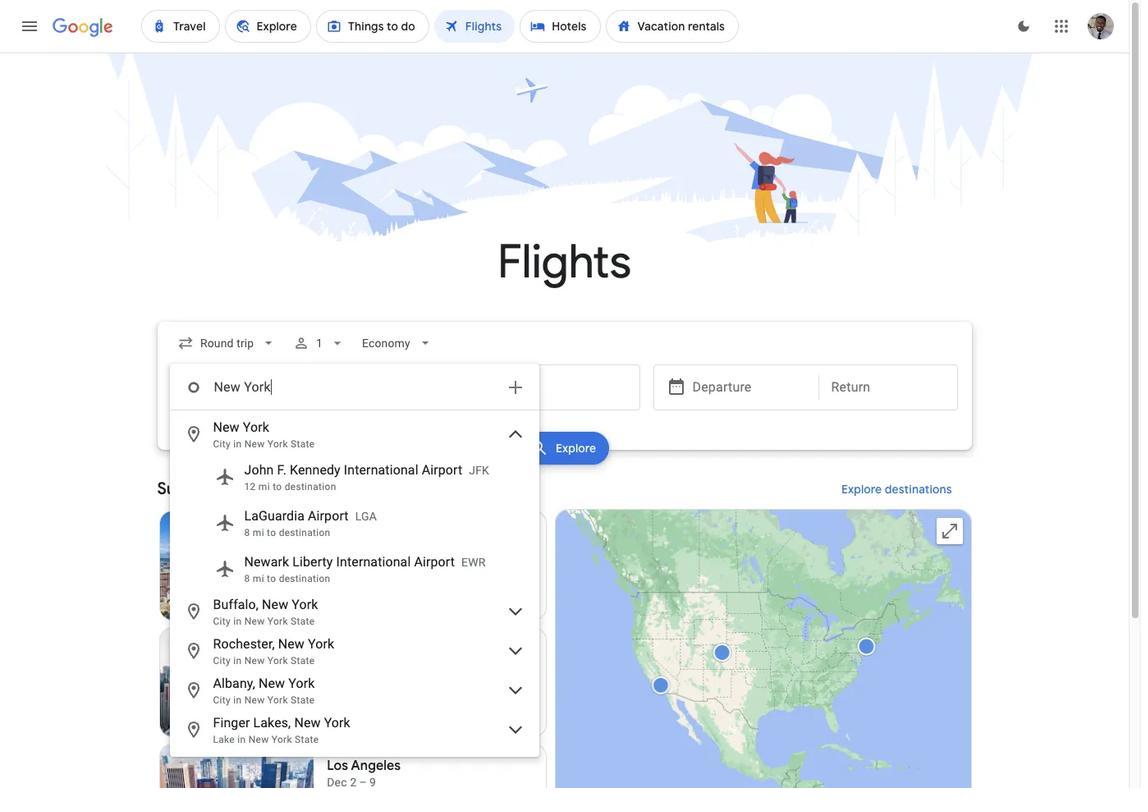 Task type: locate. For each thing, give the bounding box(es) containing it.
1 up where else? text box
[[316, 337, 323, 350]]

kennedy
[[290, 462, 341, 478]]

nonstop
[[347, 559, 392, 572]]

2 vertical spatial to
[[267, 573, 276, 585]]

2 vertical spatial destination
[[279, 573, 331, 585]]

toggle nearby airports for rochester, new york image
[[506, 641, 525, 661]]

in inside albany, new york city in new york state
[[233, 695, 242, 706]]

charlotte
[[322, 479, 394, 499]]

in for buffalo,
[[233, 616, 242, 627]]

min
[[434, 559, 454, 572]]

new down buffalo, new york option
[[327, 641, 355, 658]]

list box containing new york
[[170, 411, 538, 756]]

city down albany,
[[213, 695, 231, 706]]

finger lakes, new york option
[[170, 710, 538, 750]]

city inside buffalo, new york city in new york state
[[213, 616, 231, 627]]

mi inside john f. kennedy international airport jfk 12 mi to destination
[[259, 481, 270, 493]]

$59 up "toggle nearby airports for rochester, new york" image
[[513, 595, 533, 610]]

4 hr 1 min
[[401, 559, 454, 572]]

2 city from the top
[[213, 616, 231, 627]]

0 vertical spatial airport
[[422, 462, 463, 478]]

Return text field
[[832, 365, 945, 410]]

in for albany,
[[233, 695, 242, 706]]

1 horizontal spatial explore
[[842, 482, 882, 497]]

new down albany,
[[244, 695, 265, 706]]

4 city from the top
[[213, 695, 231, 706]]

1 city from the top
[[213, 439, 231, 450]]

to down laguardia
[[267, 527, 276, 539]]

to down newark
[[267, 573, 276, 585]]

origin, select multiple airports image
[[506, 378, 525, 398]]

f.
[[277, 462, 287, 478]]

$59 for denver
[[513, 595, 533, 610]]

finger
[[213, 715, 250, 731]]

los angeles
[[327, 758, 401, 775]]

1 vertical spatial mi
[[253, 527, 264, 539]]

to
[[273, 481, 282, 493], [267, 527, 276, 539], [267, 573, 276, 585]]

3 city from the top
[[213, 655, 231, 667]]

frontier image
[[327, 559, 340, 572]]

to inside laguardia airport lga 8 mi to destination
[[267, 527, 276, 539]]

destination down 'liberty'
[[279, 573, 331, 585]]

1 vertical spatial airport
[[308, 508, 349, 524]]

1 8 from the top
[[244, 527, 250, 539]]

airport inside laguardia airport lga 8 mi to destination
[[308, 508, 349, 524]]

state inside albany, new york city in new york state
[[291, 695, 315, 706]]

mi right the '12'
[[259, 481, 270, 493]]

in for rochester,
[[233, 655, 242, 667]]

destination up 'liberty'
[[279, 527, 331, 539]]

2 $59 from the top
[[513, 712, 533, 727]]

to inside john f. kennedy international airport jfk 12 mi to destination
[[273, 481, 282, 493]]

None field
[[170, 329, 283, 358], [356, 329, 440, 358], [170, 329, 283, 358], [356, 329, 440, 358]]

los angeles button
[[159, 744, 547, 788]]

new down rochester, new york city in new york state
[[259, 676, 285, 692]]

1 vertical spatial $59
[[513, 712, 533, 727]]

2 vertical spatial airport
[[414, 554, 455, 570]]

laguardia airport lga 8 mi to destination
[[244, 508, 377, 539]]

explore inside suggested trips from charlotte region
[[842, 482, 882, 497]]

mi down laguardia
[[253, 527, 264, 539]]

city down buffalo, in the left of the page
[[213, 616, 231, 627]]

new
[[213, 420, 240, 435], [244, 439, 265, 450], [262, 597, 289, 613], [244, 616, 265, 627], [278, 637, 305, 652], [327, 641, 355, 658], [244, 655, 265, 667], [259, 676, 285, 692], [244, 695, 265, 706], [294, 715, 321, 731], [249, 734, 269, 746]]

0 horizontal spatial 1
[[316, 337, 323, 350]]

1 vertical spatial international
[[336, 554, 411, 570]]

toggle nearby airports for new york image
[[506, 425, 525, 444]]

8
[[244, 527, 250, 539], [244, 573, 250, 585]]

new york
[[327, 641, 385, 658]]

los
[[327, 758, 348, 775]]

0 vertical spatial $59
[[513, 595, 533, 610]]

destination
[[285, 481, 336, 493], [279, 527, 331, 539], [279, 573, 331, 585]]

main menu image
[[20, 16, 39, 36]]

1 vertical spatial to
[[267, 527, 276, 539]]

0 vertical spatial international
[[344, 462, 419, 478]]

1
[[316, 337, 323, 350], [425, 559, 431, 572]]

state
[[291, 439, 315, 450], [291, 616, 315, 627], [291, 655, 315, 667], [291, 695, 315, 706], [295, 734, 319, 746]]

city
[[213, 439, 231, 450], [213, 616, 231, 627], [213, 655, 231, 667], [213, 695, 231, 706]]

8 inside laguardia airport lga 8 mi to destination
[[244, 527, 250, 539]]

new down rochester,
[[244, 655, 265, 667]]

city for albany, new york
[[213, 695, 231, 706]]

2 – 9
[[350, 543, 376, 556]]

0 vertical spatial destination
[[285, 481, 336, 493]]

city up suggested
[[213, 439, 231, 450]]

1 right the hr
[[425, 559, 431, 572]]

finger lakes, new york lake in new york state
[[213, 715, 351, 746]]

york
[[243, 420, 269, 435], [268, 439, 288, 450], [292, 597, 318, 613], [268, 616, 288, 627], [308, 637, 334, 652], [357, 641, 385, 658], [268, 655, 288, 667], [288, 676, 315, 692], [268, 695, 288, 706], [324, 715, 351, 731], [272, 734, 292, 746]]

state inside new york city in new york state
[[291, 439, 315, 450]]

1 horizontal spatial 1
[[425, 559, 431, 572]]

newark liberty international airport (ewr) option
[[170, 546, 538, 592]]

city for buffalo, new york
[[213, 616, 231, 627]]

$59 for new york
[[513, 712, 533, 727]]

$59 down toggle nearby airports for albany, new york icon
[[513, 712, 533, 727]]

0 vertical spatial to
[[273, 481, 282, 493]]

city up albany,
[[213, 655, 231, 667]]

city inside rochester, new york city in new york state
[[213, 655, 231, 667]]

in inside buffalo, new york city in new york state
[[233, 616, 242, 627]]

new down buffalo, new york city in new york state
[[278, 637, 305, 652]]

airport up denver on the left bottom
[[308, 508, 349, 524]]

city for rochester, new york
[[213, 655, 231, 667]]

new up rochester,
[[244, 616, 265, 627]]

angeles
[[351, 758, 401, 775]]

Flight search field
[[144, 322, 985, 757]]

to down the f.
[[273, 481, 282, 493]]

buffalo,
[[213, 597, 259, 613]]

destination down kennedy
[[285, 481, 336, 493]]

explore
[[556, 441, 596, 456], [842, 482, 882, 497]]

state inside buffalo, new york city in new york state
[[291, 616, 315, 627]]

explore for explore destinations
[[842, 482, 882, 497]]

albany, new york option
[[170, 671, 538, 710]]

new down lakes,
[[249, 734, 269, 746]]

trips
[[243, 479, 278, 499]]

1 vertical spatial 1
[[425, 559, 431, 572]]

denver
[[327, 525, 372, 541]]

state inside rochester, new york city in new york state
[[291, 655, 315, 667]]

explore left destinations
[[842, 482, 882, 497]]

suggested trips from charlotte region
[[157, 470, 972, 788]]

0 vertical spatial 1
[[316, 337, 323, 350]]

airport left jfk
[[422, 462, 463, 478]]

laguardia
[[244, 508, 305, 524]]

enter your origin dialog
[[170, 364, 539, 757]]

suggested trips from charlotte
[[157, 479, 394, 499]]

airport right 4
[[414, 554, 455, 570]]

albany,
[[213, 676, 255, 692]]

$59
[[513, 595, 533, 610], [513, 712, 533, 727]]

airport
[[422, 462, 463, 478], [308, 508, 349, 524], [414, 554, 455, 570]]

city inside albany, new york city in new york state
[[213, 695, 231, 706]]

1 vertical spatial destination
[[279, 527, 331, 539]]

lakes,
[[253, 715, 291, 731]]

8 down newark
[[244, 573, 250, 585]]

rochester, new york city in new york state
[[213, 637, 334, 667]]

explore inside flight search field
[[556, 441, 596, 456]]

mi down newark
[[253, 573, 264, 585]]

12
[[244, 481, 256, 493]]

hr
[[411, 559, 422, 572]]

0 vertical spatial mi
[[259, 481, 270, 493]]

change appearance image
[[1004, 7, 1044, 46]]

2 vertical spatial mi
[[253, 573, 264, 585]]

international
[[344, 462, 419, 478], [336, 554, 411, 570]]

8 down laguardia
[[244, 527, 250, 539]]

0 vertical spatial 8
[[244, 527, 250, 539]]

new inside suggested trips from charlotte region
[[327, 641, 355, 658]]

explore destinations
[[842, 482, 952, 497]]

explore right toggle nearby airports for new york image
[[556, 441, 596, 456]]

to inside the 'newark liberty international airport ewr 8 mi to destination'
[[267, 573, 276, 585]]

2 8 from the top
[[244, 573, 250, 585]]

newark liberty international airport ewr 8 mi to destination
[[244, 554, 486, 585]]

mi
[[259, 481, 270, 493], [253, 527, 264, 539], [253, 573, 264, 585]]

 image
[[395, 558, 398, 574]]

1 vertical spatial explore
[[842, 482, 882, 497]]

in inside rochester, new york city in new york state
[[233, 655, 242, 667]]

0 horizontal spatial explore
[[556, 441, 596, 456]]

list box
[[170, 411, 538, 756]]

1 vertical spatial 8
[[244, 573, 250, 585]]

rochester, new york option
[[170, 632, 538, 671]]

lake
[[213, 734, 235, 746]]

in
[[233, 439, 242, 450], [233, 616, 242, 627], [233, 655, 242, 667], [233, 695, 242, 706], [238, 734, 246, 746]]

1 $59 from the top
[[513, 595, 533, 610]]

0 vertical spatial explore
[[556, 441, 596, 456]]

international inside the 'newark liberty international airport ewr 8 mi to destination'
[[336, 554, 411, 570]]

in inside finger lakes, new york lake in new york state
[[238, 734, 246, 746]]

destination inside the 'newark liberty international airport ewr 8 mi to destination'
[[279, 573, 331, 585]]



Task type: describe. For each thing, give the bounding box(es) containing it.
explore button
[[520, 432, 610, 465]]

4
[[401, 559, 408, 572]]

liberty
[[293, 554, 333, 570]]

york inside suggested trips from charlotte region
[[357, 641, 385, 658]]

mi inside laguardia airport lga 8 mi to destination
[[253, 527, 264, 539]]

59 US dollars text field
[[513, 595, 533, 610]]

lga
[[355, 510, 377, 523]]

Where to? text field
[[409, 365, 640, 411]]

1 button
[[286, 324, 352, 363]]

8 inside the 'newark liberty international airport ewr 8 mi to destination'
[[244, 573, 250, 585]]

jfk
[[469, 464, 490, 477]]

list box inside enter your origin dialog
[[170, 411, 538, 756]]

toggle nearby airports for albany, new york image
[[506, 681, 525, 701]]

laguardia airport (lga) option
[[170, 500, 538, 546]]

city inside new york city in new york state
[[213, 439, 231, 450]]

airport inside the 'newark liberty international airport ewr 8 mi to destination'
[[414, 554, 455, 570]]

buffalo, new york option
[[170, 592, 538, 632]]

from
[[281, 479, 319, 499]]

flights
[[498, 233, 632, 292]]

albany, new york city in new york state
[[213, 676, 315, 706]]

state for rochester, new york
[[291, 655, 315, 667]]

1 inside suggested trips from charlotte region
[[425, 559, 431, 572]]

toggle nearby airports for buffalo, new york image
[[506, 602, 525, 622]]

state inside finger lakes, new york lake in new york state
[[295, 734, 319, 746]]

explore for explore
[[556, 441, 596, 456]]

buffalo, new york city in new york state
[[213, 597, 318, 627]]

explore destinations button
[[822, 470, 972, 509]]

international inside john f. kennedy international airport jfk 12 mi to destination
[[344, 462, 419, 478]]

john f. kennedy international airport (jfk) option
[[170, 454, 538, 500]]

john f. kennedy international airport jfk 12 mi to destination
[[244, 462, 490, 493]]

in inside new york city in new york state
[[233, 439, 242, 450]]

newark
[[244, 554, 289, 570]]

new right lakes,
[[294, 715, 321, 731]]

new up suggested
[[213, 420, 240, 435]]

toggle nearby airports for finger lakes, new york image
[[506, 720, 525, 740]]

suggested
[[157, 479, 239, 499]]

airport inside john f. kennedy international airport jfk 12 mi to destination
[[422, 462, 463, 478]]

Where else? text field
[[213, 368, 496, 407]]

john
[[244, 462, 274, 478]]

dec
[[327, 543, 347, 556]]

destination inside john f. kennedy international airport jfk 12 mi to destination
[[285, 481, 336, 493]]

new up john
[[244, 439, 265, 450]]

1 inside 'popup button'
[[316, 337, 323, 350]]

new york option
[[170, 415, 538, 454]]

Departure text field
[[693, 365, 806, 410]]

ewr
[[462, 556, 486, 569]]

destinations
[[885, 482, 952, 497]]

rochester,
[[213, 637, 275, 652]]

mi inside the 'newark liberty international airport ewr 8 mi to destination'
[[253, 573, 264, 585]]

state for albany, new york
[[291, 695, 315, 706]]

new york city in new york state
[[213, 420, 315, 450]]

state for buffalo, new york
[[291, 616, 315, 627]]

59 US dollars text field
[[513, 712, 533, 727]]

denver dec 2 – 9
[[327, 525, 376, 556]]

destination inside laguardia airport lga 8 mi to destination
[[279, 527, 331, 539]]

new right buffalo, in the left of the page
[[262, 597, 289, 613]]



Task type: vqa. For each thing, say whether or not it's contained in the screenshot.
2 – 9
yes



